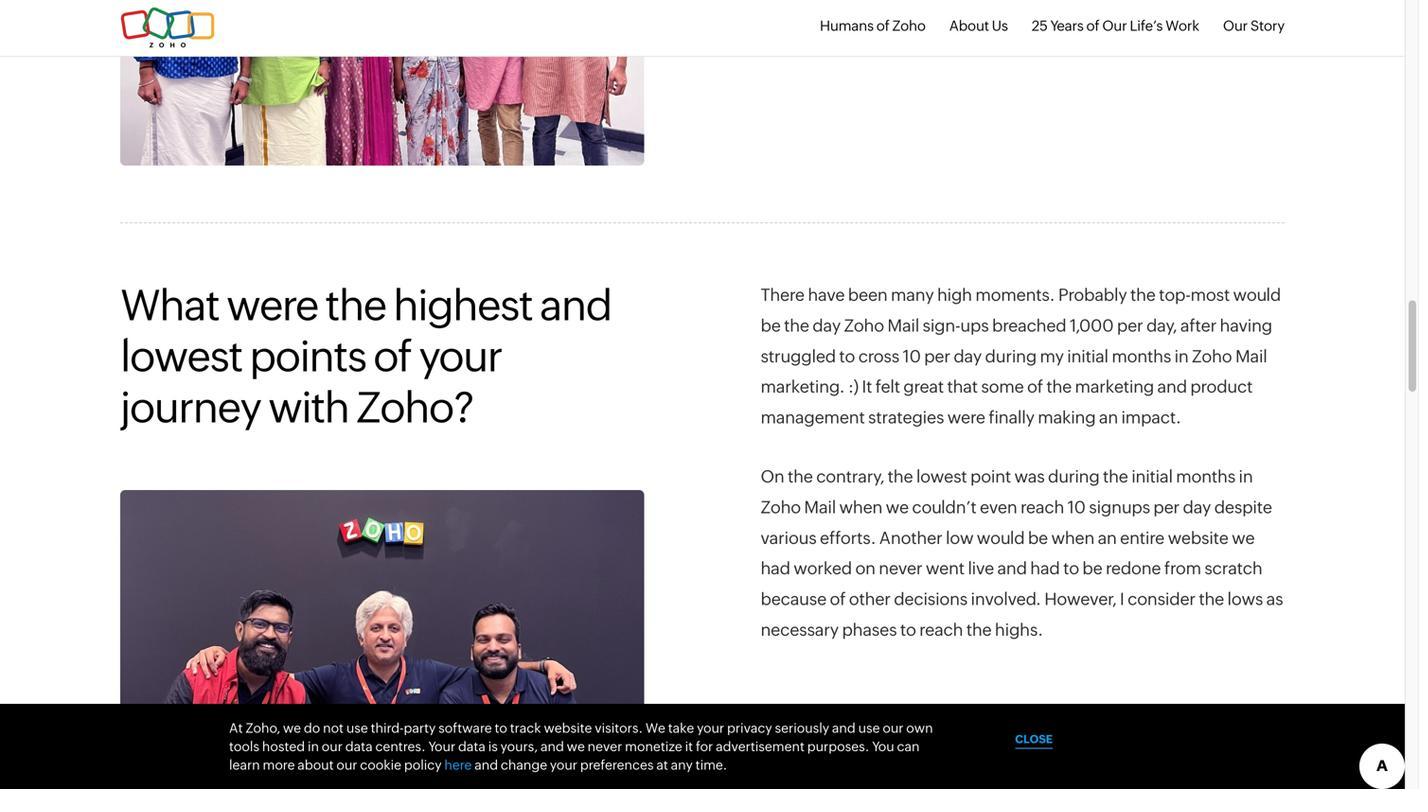 Task type: locate. For each thing, give the bounding box(es) containing it.
be
[[761, 316, 781, 336], [1028, 529, 1048, 548], [1083, 559, 1103, 579]]

your up for
[[697, 721, 725, 736]]

0 vertical spatial 10
[[903, 347, 921, 366]]

0 horizontal spatial had
[[761, 559, 791, 579]]

1 vertical spatial never
[[588, 740, 623, 755]]

the
[[325, 281, 386, 330], [1131, 286, 1156, 305], [784, 316, 810, 336], [1047, 378, 1072, 397], [788, 467, 813, 487], [888, 467, 913, 487], [1103, 467, 1129, 487], [1199, 590, 1225, 610], [967, 621, 992, 640]]

were up points
[[226, 281, 318, 330]]

zoho inside on the contrary, the lowest point was during the initial months in zoho mail when we couldn't even reach 10 signups per day despite various efforts. another low would be when an entire website we had worked on never went live and had to be redone from scratch because of other decisions involved. however, i consider the lows as necessary phases to reach the highs.
[[761, 498, 801, 517]]

efforts.
[[820, 529, 876, 548]]

never
[[879, 559, 923, 579], [588, 740, 623, 755]]

months inside on the contrary, the lowest point was during the initial months in zoho mail when we couldn't even reach 10 signups per day despite various efforts. another low would be when an entire website we had worked on never went live and had to be redone from scratch because of other decisions involved. however, i consider the lows as necessary phases to reach the highs.
[[1177, 467, 1236, 487]]

0 horizontal spatial data
[[345, 740, 373, 755]]

per left day,
[[1117, 316, 1144, 336]]

25 years of our life's work link
[[1032, 18, 1200, 34]]

1 horizontal spatial initial
[[1132, 467, 1173, 487]]

1 horizontal spatial data
[[458, 740, 486, 755]]

of right some
[[1028, 378, 1044, 397]]

on the contrary, the lowest point was during the initial months in zoho mail when we couldn't even reach 10 signups per day despite various efforts. another low would be when an entire website we had worked on never went live and had to be redone from scratch because of other decisions involved. however, i consider the lows as necessary phases to reach the highs.
[[761, 467, 1284, 640]]

25
[[1032, 18, 1048, 34]]

1 vertical spatial initial
[[1132, 467, 1173, 487]]

humans
[[820, 18, 874, 34]]

0 vertical spatial never
[[879, 559, 923, 579]]

1 vertical spatial mail
[[1236, 347, 1268, 366]]

1 use from the left
[[346, 721, 368, 736]]

third-
[[371, 721, 404, 736]]

were inside what were the highest and lowest points of your journey with zoho?
[[226, 281, 318, 330]]

involved.
[[971, 590, 1042, 610]]

it
[[862, 378, 873, 397]]

other
[[849, 590, 891, 610]]

2 data from the left
[[458, 740, 486, 755]]

reach
[[1021, 498, 1065, 517], [920, 621, 964, 640]]

during inside on the contrary, the lowest point was during the initial months in zoho mail when we couldn't even reach 10 signups per day despite various efforts. another low would be when an entire website we had worked on never went live and had to be redone from scratch because of other decisions involved. however, i consider the lows as necessary phases to reach the highs.
[[1048, 467, 1100, 487]]

live
[[968, 559, 995, 579]]

your
[[419, 332, 502, 381], [697, 721, 725, 736], [550, 758, 578, 773]]

zoho up 'various'
[[761, 498, 801, 517]]

and inside on the contrary, the lowest point was during the initial months in zoho mail when we couldn't even reach 10 signups per day despite various efforts. another low would be when an entire website we had worked on never went live and had to be redone from scratch because of other decisions involved. however, i consider the lows as necessary phases to reach the highs.
[[998, 559, 1027, 579]]

we up here and change your preferences at any time.
[[567, 740, 585, 755]]

0 horizontal spatial per
[[925, 347, 951, 366]]

about
[[950, 18, 990, 34]]

0 vertical spatial were
[[226, 281, 318, 330]]

use right not
[[346, 721, 368, 736]]

0 horizontal spatial be
[[761, 316, 781, 336]]

1 vertical spatial an
[[1098, 529, 1117, 548]]

0 vertical spatial be
[[761, 316, 781, 336]]

time.
[[696, 758, 728, 773]]

signups
[[1089, 498, 1151, 517]]

10
[[903, 347, 921, 366], [1068, 498, 1086, 517]]

of left other at the bottom
[[830, 590, 846, 610]]

that
[[948, 378, 978, 397]]

per up entire
[[1154, 498, 1180, 517]]

10 inside there have been many high moments. probably the top-most would be the day zoho mail sign-ups breached 1,000 per day, after having struggled to cross 10 per day during my initial months in zoho mail marketing. :) it felt great that some of the marketing and product management strategies were finally making an impact.
[[903, 347, 921, 366]]

we left do
[[283, 721, 301, 736]]

2 our from the left
[[1224, 18, 1248, 34]]

1 horizontal spatial months
[[1177, 467, 1236, 487]]

consider
[[1128, 590, 1196, 610]]

never inside at zoho, we do not use third-party software to track website visitors. we take your privacy seriously and use our own tools hosted in our data centres. your data is yours, and we never monetize it for advertisement purposes. you can learn more about our cookie policy
[[588, 740, 623, 755]]

lowest
[[120, 332, 242, 381], [917, 467, 968, 487]]

1 horizontal spatial never
[[879, 559, 923, 579]]

0 horizontal spatial mail
[[805, 498, 836, 517]]

zoho down been
[[844, 316, 885, 336]]

be up however,
[[1083, 559, 1103, 579]]

per
[[1117, 316, 1144, 336], [925, 347, 951, 366], [1154, 498, 1180, 517]]

data
[[345, 740, 373, 755], [458, 740, 486, 755]]

our
[[883, 721, 904, 736], [322, 740, 343, 755], [337, 758, 358, 773]]

never up preferences at the left of the page
[[588, 740, 623, 755]]

our down not
[[322, 740, 343, 755]]

during up some
[[985, 347, 1037, 366]]

the down my
[[1047, 378, 1072, 397]]

1 horizontal spatial use
[[859, 721, 880, 736]]

would down even
[[977, 529, 1025, 548]]

journey image
[[120, 0, 645, 166], [120, 491, 645, 790]]

from
[[1165, 559, 1202, 579]]

when down contrary,
[[840, 498, 883, 517]]

of right humans on the right of page
[[877, 18, 890, 34]]

1 horizontal spatial in
[[1175, 347, 1189, 366]]

of inside what were the highest and lowest points of your journey with zoho?
[[373, 332, 412, 381]]

day left despite
[[1183, 498, 1212, 517]]

the right contrary,
[[888, 467, 913, 487]]

2 vertical spatial be
[[1083, 559, 1103, 579]]

to
[[840, 347, 856, 366], [1064, 559, 1080, 579], [901, 621, 917, 640], [495, 721, 508, 736]]

months down day,
[[1112, 347, 1172, 366]]

1 vertical spatial during
[[1048, 467, 1100, 487]]

there
[[761, 286, 805, 305]]

an down marketing
[[1100, 408, 1119, 428]]

website inside at zoho, we do not use third-party software to track website visitors. we take your privacy seriously and use our own tools hosted in our data centres. your data is yours, and we never monetize it for advertisement purposes. you can learn more about our cookie policy
[[544, 721, 592, 736]]

1 vertical spatial lowest
[[917, 467, 968, 487]]

most
[[1191, 286, 1230, 305]]

during
[[985, 347, 1037, 366], [1048, 467, 1100, 487]]

1 vertical spatial your
[[697, 721, 725, 736]]

1 journey image from the top
[[120, 0, 645, 166]]

0 vertical spatial initial
[[1068, 347, 1109, 366]]

0 horizontal spatial initial
[[1068, 347, 1109, 366]]

never down another
[[879, 559, 923, 579]]

website up here and change your preferences at any time.
[[544, 721, 592, 736]]

10 left signups
[[1068, 498, 1086, 517]]

the left the top-
[[1131, 286, 1156, 305]]

our right 'about'
[[337, 758, 358, 773]]

hosted
[[262, 740, 305, 755]]

as
[[1267, 590, 1284, 610]]

0 horizontal spatial when
[[840, 498, 883, 517]]

0 horizontal spatial 10
[[903, 347, 921, 366]]

1 horizontal spatial during
[[1048, 467, 1100, 487]]

1 horizontal spatial website
[[1168, 529, 1229, 548]]

2 horizontal spatial day
[[1183, 498, 1212, 517]]

and
[[540, 281, 612, 330], [1158, 378, 1188, 397], [998, 559, 1027, 579], [832, 721, 856, 736], [541, 740, 564, 755], [475, 758, 498, 773]]

to inside at zoho, we do not use third-party software to track website visitors. we take your privacy seriously and use our own tools hosted in our data centres. your data is yours, and we never monetize it for advertisement purposes. you can learn more about our cookie policy
[[495, 721, 508, 736]]

lowest up journey
[[120, 332, 242, 381]]

2 horizontal spatial in
[[1239, 467, 1254, 487]]

the up points
[[325, 281, 386, 330]]

to up is
[[495, 721, 508, 736]]

in inside there have been many high moments. probably the top-most would be the day zoho mail sign-ups breached 1,000 per day, after having struggled to cross 10 per day during my initial months in zoho mail marketing. :) it felt great that some of the marketing and product management strategies were finally making an impact.
[[1175, 347, 1189, 366]]

another
[[880, 529, 943, 548]]

be down was
[[1028, 529, 1048, 548]]

0 horizontal spatial never
[[588, 740, 623, 755]]

1 horizontal spatial 10
[[1068, 498, 1086, 517]]

1 vertical spatial months
[[1177, 467, 1236, 487]]

of right "years"
[[1087, 18, 1100, 34]]

the left "lows"
[[1199, 590, 1225, 610]]

our up the you on the bottom of the page
[[883, 721, 904, 736]]

0 horizontal spatial during
[[985, 347, 1037, 366]]

mail up efforts.
[[805, 498, 836, 517]]

1 vertical spatial journey image
[[120, 491, 645, 790]]

data down software
[[458, 740, 486, 755]]

0 vertical spatial lowest
[[120, 332, 242, 381]]

privacy
[[727, 721, 773, 736]]

use up the you on the bottom of the page
[[859, 721, 880, 736]]

1 horizontal spatial mail
[[888, 316, 920, 336]]

finally
[[989, 408, 1035, 428]]

our left story
[[1224, 18, 1248, 34]]

0 vertical spatial journey image
[[120, 0, 645, 166]]

even
[[980, 498, 1018, 517]]

decisions
[[894, 590, 968, 610]]

0 horizontal spatial in
[[308, 740, 319, 755]]

2 vertical spatial per
[[1154, 498, 1180, 517]]

highs.
[[995, 621, 1044, 640]]

0 vertical spatial during
[[985, 347, 1037, 366]]

2 horizontal spatial be
[[1083, 559, 1103, 579]]

mail down having
[[1236, 347, 1268, 366]]

worked
[[794, 559, 852, 579]]

2 vertical spatial day
[[1183, 498, 1212, 517]]

had up however,
[[1031, 559, 1060, 579]]

felt
[[876, 378, 901, 397]]

you
[[873, 740, 895, 755]]

with
[[268, 384, 349, 432]]

1 horizontal spatial had
[[1031, 559, 1060, 579]]

1 vertical spatial be
[[1028, 529, 1048, 548]]

in inside on the contrary, the lowest point was during the initial months in zoho mail when we couldn't even reach 10 signups per day despite various efforts. another low would be when an entire website we had worked on never went live and had to be redone from scratch because of other decisions involved. however, i consider the lows as necessary phases to reach the highs.
[[1239, 467, 1254, 487]]

change
[[501, 758, 548, 773]]

0 horizontal spatial website
[[544, 721, 592, 736]]

to down decisions
[[901, 621, 917, 640]]

1 vertical spatial our
[[322, 740, 343, 755]]

an inside there have been many high moments. probably the top-most would be the day zoho mail sign-ups breached 1,000 per day, after having struggled to cross 10 per day during my initial months in zoho mail marketing. :) it felt great that some of the marketing and product management strategies were finally making an impact.
[[1100, 408, 1119, 428]]

product
[[1191, 378, 1253, 397]]

initial up signups
[[1132, 467, 1173, 487]]

2 horizontal spatial per
[[1154, 498, 1180, 517]]

2 vertical spatial in
[[308, 740, 319, 755]]

data up cookie
[[345, 740, 373, 755]]

0 vertical spatial months
[[1112, 347, 1172, 366]]

0 horizontal spatial were
[[226, 281, 318, 330]]

and inside there have been many high moments. probably the top-most would be the day zoho mail sign-ups breached 1,000 per day, after having struggled to cross 10 per day during my initial months in zoho mail marketing. :) it felt great that some of the marketing and product management strategies were finally making an impact.
[[1158, 378, 1188, 397]]

0 horizontal spatial would
[[977, 529, 1025, 548]]

we up another
[[886, 498, 909, 517]]

been
[[848, 286, 888, 305]]

cross
[[859, 347, 900, 366]]

in up despite
[[1239, 467, 1254, 487]]

10 up great
[[903, 347, 921, 366]]

1 vertical spatial 10
[[1068, 498, 1086, 517]]

day down have
[[813, 316, 841, 336]]

is
[[488, 740, 498, 755]]

in down do
[[308, 740, 319, 755]]

:)
[[848, 378, 859, 397]]

1 vertical spatial were
[[948, 408, 986, 428]]

0 vertical spatial reach
[[1021, 498, 1065, 517]]

of up zoho?
[[373, 332, 412, 381]]

2 had from the left
[[1031, 559, 1060, 579]]

0 vertical spatial would
[[1234, 286, 1282, 305]]

our
[[1103, 18, 1128, 34], [1224, 18, 1248, 34]]

when
[[840, 498, 883, 517], [1052, 529, 1095, 548]]

2 horizontal spatial your
[[697, 721, 725, 736]]

0 horizontal spatial your
[[419, 332, 502, 381]]

on
[[761, 467, 785, 487]]

reach down was
[[1021, 498, 1065, 517]]

our left life's
[[1103, 18, 1128, 34]]

0 horizontal spatial day
[[813, 316, 841, 336]]

0 vertical spatial per
[[1117, 316, 1144, 336]]

learn
[[229, 758, 260, 773]]

your
[[429, 740, 456, 755]]

1 horizontal spatial were
[[948, 408, 986, 428]]

journey
[[120, 384, 261, 432]]

website up from at the bottom right
[[1168, 529, 1229, 548]]

an down signups
[[1098, 529, 1117, 548]]

we
[[646, 721, 666, 736]]

initial down 1,000
[[1068, 347, 1109, 366]]

2 vertical spatial mail
[[805, 498, 836, 517]]

after
[[1181, 316, 1217, 336]]

had down 'various'
[[761, 559, 791, 579]]

when down signups
[[1052, 529, 1095, 548]]

in inside at zoho, we do not use third-party software to track website visitors. we take your privacy seriously and use our own tools hosted in our data centres. your data is yours, and we never monetize it for advertisement purposes. you can learn more about our cookie policy
[[308, 740, 319, 755]]

never inside on the contrary, the lowest point was during the initial months in zoho mail when we couldn't even reach 10 signups per day despite various efforts. another low would be when an entire website we had worked on never went live and had to be redone from scratch because of other decisions involved. however, i consider the lows as necessary phases to reach the highs.
[[879, 559, 923, 579]]

per down sign-
[[925, 347, 951, 366]]

during right was
[[1048, 467, 1100, 487]]

purposes.
[[808, 740, 870, 755]]

in down after
[[1175, 347, 1189, 366]]

mail down many
[[888, 316, 920, 336]]

1 horizontal spatial when
[[1052, 529, 1095, 548]]

0 vertical spatial your
[[419, 332, 502, 381]]

be down there at the right of the page
[[761, 316, 781, 336]]

software
[[439, 721, 492, 736]]

of inside there have been many high moments. probably the top-most would be the day zoho mail sign-ups breached 1,000 per day, after having struggled to cross 10 per day during my initial months in zoho mail marketing. :) it felt great that some of the marketing and product management strategies were finally making an impact.
[[1028, 378, 1044, 397]]

monetize
[[625, 740, 683, 755]]

0 horizontal spatial our
[[1103, 18, 1128, 34]]

0 vertical spatial website
[[1168, 529, 1229, 548]]

0 horizontal spatial lowest
[[120, 332, 242, 381]]

reach down decisions
[[920, 621, 964, 640]]

months inside there have been many high moments. probably the top-most would be the day zoho mail sign-ups breached 1,000 per day, after having struggled to cross 10 per day during my initial months in zoho mail marketing. :) it felt great that some of the marketing and product management strategies were finally making an impact.
[[1112, 347, 1172, 366]]

0 horizontal spatial use
[[346, 721, 368, 736]]

cookie
[[360, 758, 402, 773]]

here link
[[445, 758, 472, 773]]

0 vertical spatial in
[[1175, 347, 1189, 366]]

day up that
[[954, 347, 982, 366]]

months
[[1112, 347, 1172, 366], [1177, 467, 1236, 487]]

0 vertical spatial an
[[1100, 408, 1119, 428]]

1 had from the left
[[761, 559, 791, 579]]

0 horizontal spatial reach
[[920, 621, 964, 640]]

zoho,
[[246, 721, 280, 736]]

1 vertical spatial day
[[954, 347, 982, 366]]

months up despite
[[1177, 467, 1236, 487]]

1 horizontal spatial day
[[954, 347, 982, 366]]

1 horizontal spatial our
[[1224, 18, 1248, 34]]

1 vertical spatial would
[[977, 529, 1025, 548]]

1 horizontal spatial lowest
[[917, 467, 968, 487]]

2 horizontal spatial mail
[[1236, 347, 1268, 366]]

the left highs.
[[967, 621, 992, 640]]

1 vertical spatial in
[[1239, 467, 1254, 487]]

any
[[671, 758, 693, 773]]

day inside on the contrary, the lowest point was during the initial months in zoho mail when we couldn't even reach 10 signups per day despite various efforts. another low would be when an entire website we had worked on never went live and had to be redone from scratch because of other decisions involved. however, i consider the lows as necessary phases to reach the highs.
[[1183, 498, 1212, 517]]

high
[[938, 286, 973, 305]]

1 vertical spatial website
[[544, 721, 592, 736]]

your down highest
[[419, 332, 502, 381]]

1 vertical spatial when
[[1052, 529, 1095, 548]]

0 horizontal spatial months
[[1112, 347, 1172, 366]]

points
[[250, 332, 366, 381]]

your right change
[[550, 758, 578, 773]]

management
[[761, 408, 865, 428]]

1 horizontal spatial be
[[1028, 529, 1048, 548]]

to up :)
[[840, 347, 856, 366]]

1 horizontal spatial reach
[[1021, 498, 1065, 517]]

lowest up couldn't at the bottom of page
[[917, 467, 968, 487]]

1 vertical spatial per
[[925, 347, 951, 366]]

were down that
[[948, 408, 986, 428]]

would up having
[[1234, 286, 1282, 305]]

2 vertical spatial your
[[550, 758, 578, 773]]

1 horizontal spatial would
[[1234, 286, 1282, 305]]



Task type: vqa. For each thing, say whether or not it's contained in the screenshot.
the top sales
no



Task type: describe. For each thing, give the bounding box(es) containing it.
visitors.
[[595, 721, 643, 736]]

0 vertical spatial day
[[813, 316, 841, 336]]

to inside there have been many high moments. probably the top-most would be the day zoho mail sign-ups breached 1,000 per day, after having struggled to cross 10 per day during my initial months in zoho mail marketing. :) it felt great that some of the marketing and product management strategies were finally making an impact.
[[840, 347, 856, 366]]

yours,
[[501, 740, 538, 755]]

website inside on the contrary, the lowest point was during the initial months in zoho mail when we couldn't even reach 10 signups per day despite various efforts. another low would be when an entire website we had worked on never went live and had to be redone from scratch because of other decisions involved. however, i consider the lows as necessary phases to reach the highs.
[[1168, 529, 1229, 548]]

close
[[1016, 733, 1053, 746]]

on
[[856, 559, 876, 579]]

centres.
[[375, 740, 426, 755]]

great
[[904, 378, 944, 397]]

do
[[304, 721, 320, 736]]

breached
[[993, 316, 1067, 336]]

the inside what were the highest and lowest points of your journey with zoho?
[[325, 281, 386, 330]]

would inside on the contrary, the lowest point was during the initial months in zoho mail when we couldn't even reach 10 signups per day despite various efforts. another low would be when an entire website we had worked on never went live and had to be redone from scratch because of other decisions involved. however, i consider the lows as necessary phases to reach the highs.
[[977, 529, 1025, 548]]

0 vertical spatial mail
[[888, 316, 920, 336]]

own
[[907, 721, 933, 736]]

policy
[[404, 758, 442, 773]]

the right on
[[788, 467, 813, 487]]

humans of zoho
[[820, 18, 926, 34]]

1 horizontal spatial per
[[1117, 316, 1144, 336]]

the up signups
[[1103, 467, 1129, 487]]

lowest inside what were the highest and lowest points of your journey with zoho?
[[120, 332, 242, 381]]

party
[[404, 721, 436, 736]]

about us link
[[950, 18, 1008, 34]]

went
[[926, 559, 965, 579]]

tools
[[229, 740, 260, 755]]

more
[[263, 758, 295, 773]]

have
[[808, 286, 845, 305]]

there have been many high moments. probably the top-most would be the day zoho mail sign-ups breached 1,000 per day, after having struggled to cross 10 per day during my initial months in zoho mail marketing. :) it felt great that some of the marketing and product management strategies were finally making an impact.
[[761, 286, 1282, 428]]

top-
[[1159, 286, 1191, 305]]

about us
[[950, 18, 1008, 34]]

be inside there have been many high moments. probably the top-most would be the day zoho mail sign-ups breached 1,000 per day, after having struggled to cross 10 per day during my initial months in zoho mail marketing. :) it felt great that some of the marketing and product management strategies were finally making an impact.
[[761, 316, 781, 336]]

many
[[891, 286, 934, 305]]

here
[[445, 758, 472, 773]]

were inside there have been many high moments. probably the top-most would be the day zoho mail sign-ups breached 1,000 per day, after having struggled to cross 10 per day during my initial months in zoho mail marketing. :) it felt great that some of the marketing and product management strategies were finally making an impact.
[[948, 408, 986, 428]]

necessary
[[761, 621, 839, 640]]

2 use from the left
[[859, 721, 880, 736]]

what
[[120, 281, 219, 330]]

we down despite
[[1232, 529, 1255, 548]]

zoho?
[[356, 384, 474, 432]]

because
[[761, 590, 827, 610]]

0 vertical spatial when
[[840, 498, 883, 517]]

advertisement
[[716, 740, 805, 755]]

mail inside on the contrary, the lowest point was during the initial months in zoho mail when we couldn't even reach 10 signups per day despite various efforts. another low would be when an entire website we had worked on never went live and had to be redone from scratch because of other decisions involved. however, i consider the lows as necessary phases to reach the highs.
[[805, 498, 836, 517]]

of inside on the contrary, the lowest point was during the initial months in zoho mail when we couldn't even reach 10 signups per day despite various efforts. another low would be when an entire website we had worked on never went live and had to be redone from scratch because of other decisions involved. however, i consider the lows as necessary phases to reach the highs.
[[830, 590, 846, 610]]

1 horizontal spatial your
[[550, 758, 578, 773]]

marketing.
[[761, 378, 845, 397]]

it
[[685, 740, 693, 755]]

impact.
[[1122, 408, 1182, 428]]

strategies
[[869, 408, 945, 428]]

and inside what were the highest and lowest points of your journey with zoho?
[[540, 281, 612, 330]]

preferences
[[580, 758, 654, 773]]

2 journey image from the top
[[120, 491, 645, 790]]

our story link
[[1224, 18, 1285, 34]]

contrary,
[[817, 467, 885, 487]]

1 our from the left
[[1103, 18, 1128, 34]]

10 inside on the contrary, the lowest point was during the initial months in zoho mail when we couldn't even reach 10 signups per day despite various efforts. another low would be when an entire website we had worked on never went live and had to be redone from scratch because of other decisions involved. however, i consider the lows as necessary phases to reach the highs.
[[1068, 498, 1086, 517]]

point
[[971, 467, 1012, 487]]

the up "struggled"
[[784, 316, 810, 336]]

initial inside there have been many high moments. probably the top-most would be the day zoho mail sign-ups breached 1,000 per day, after having struggled to cross 10 per day during my initial months in zoho mail marketing. :) it felt great that some of the marketing and product management strategies were finally making an impact.
[[1068, 347, 1109, 366]]

zoho left about
[[893, 18, 926, 34]]

years
[[1051, 18, 1084, 34]]

marketing
[[1076, 378, 1155, 397]]

lows
[[1228, 590, 1264, 610]]

zoho up product
[[1192, 347, 1233, 366]]

seriously
[[775, 721, 830, 736]]

1 vertical spatial reach
[[920, 621, 964, 640]]

at
[[657, 758, 668, 773]]

your inside at zoho, we do not use third-party software to track website visitors. we take your privacy seriously and use our own tools hosted in our data centres. your data is yours, and we never monetize it for advertisement purposes. you can learn more about our cookie policy
[[697, 721, 725, 736]]

our story
[[1224, 18, 1285, 34]]

i
[[1120, 590, 1125, 610]]

25 years of our life's work
[[1032, 18, 1200, 34]]

an inside on the contrary, the lowest point was during the initial months in zoho mail when we couldn't even reach 10 signups per day despite various efforts. another low would be when an entire website we had worked on never went live and had to be redone from scratch because of other decisions involved. however, i consider the lows as necessary phases to reach the highs.
[[1098, 529, 1117, 548]]

having
[[1220, 316, 1273, 336]]

would inside there have been many high moments. probably the top-most would be the day zoho mail sign-ups breached 1,000 per day, after having struggled to cross 10 per day during my initial months in zoho mail marketing. :) it felt great that some of the marketing and product management strategies were finally making an impact.
[[1234, 286, 1282, 305]]

for
[[696, 740, 713, 755]]

moments.
[[976, 286, 1056, 305]]

here and change your preferences at any time.
[[445, 758, 728, 773]]

life's
[[1130, 18, 1163, 34]]

entire
[[1121, 529, 1165, 548]]

making
[[1038, 408, 1096, 428]]

probably
[[1059, 286, 1128, 305]]

at
[[229, 721, 243, 736]]

your inside what were the highest and lowest points of your journey with zoho?
[[419, 332, 502, 381]]

track
[[510, 721, 541, 736]]

initial inside on the contrary, the lowest point was during the initial months in zoho mail when we couldn't even reach 10 signups per day despite various efforts. another low would be when an entire website we had worked on never went live and had to be redone from scratch because of other decisions involved. however, i consider the lows as necessary phases to reach the highs.
[[1132, 467, 1173, 487]]

2 vertical spatial our
[[337, 758, 358, 773]]

can
[[897, 740, 920, 755]]

us
[[992, 18, 1008, 34]]

was
[[1015, 467, 1045, 487]]

ups
[[961, 316, 989, 336]]

about
[[298, 758, 334, 773]]

1,000
[[1070, 316, 1114, 336]]

0 vertical spatial our
[[883, 721, 904, 736]]

humans of zoho link
[[820, 18, 926, 34]]

during inside there have been many high moments. probably the top-most would be the day zoho mail sign-ups breached 1,000 per day, after having struggled to cross 10 per day during my initial months in zoho mail marketing. :) it felt great that some of the marketing and product management strategies were finally making an impact.
[[985, 347, 1037, 366]]

story
[[1251, 18, 1285, 34]]

work
[[1166, 18, 1200, 34]]

take
[[668, 721, 694, 736]]

lowest inside on the contrary, the lowest point was during the initial months in zoho mail when we couldn't even reach 10 signups per day despite various efforts. another low would be when an entire website we had worked on never went live and had to be redone from scratch because of other decisions involved. however, i consider the lows as necessary phases to reach the highs.
[[917, 467, 968, 487]]

to up however,
[[1064, 559, 1080, 579]]

redone
[[1106, 559, 1162, 579]]

phases
[[842, 621, 897, 640]]

1 data from the left
[[345, 740, 373, 755]]

scratch
[[1205, 559, 1263, 579]]

despite
[[1215, 498, 1273, 517]]

per inside on the contrary, the lowest point was during the initial months in zoho mail when we couldn't even reach 10 signups per day despite various efforts. another low would be when an entire website we had worked on never went live and had to be redone from scratch because of other decisions involved. however, i consider the lows as necessary phases to reach the highs.
[[1154, 498, 1180, 517]]

low
[[946, 529, 974, 548]]



